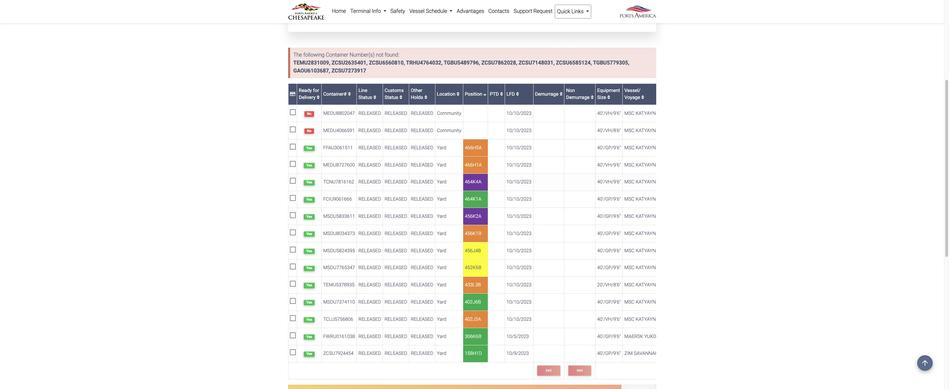 Task type: describe. For each thing, give the bounding box(es) containing it.
safety link
[[389, 5, 407, 18]]

our
[[406, 15, 413, 21]]

1 10/10/2023 from the top
[[507, 111, 532, 117]]

yard for 456k2a
[[437, 214, 447, 220]]

433l3b
[[465, 283, 481, 288]]

credit card image
[[290, 92, 295, 97]]

464k4a
[[465, 180, 482, 185]]

yard for 402j6b
[[437, 300, 447, 306]]

msc for 456k2a
[[625, 214, 635, 220]]

10/10/2023 for 464k4a
[[507, 180, 532, 185]]

line status
[[359, 88, 374, 101]]

location link
[[437, 91, 460, 97]]

yes for tclu5756806
[[306, 318, 312, 322]]

1 msc from the top
[[625, 111, 635, 117]]

464k1a
[[465, 197, 482, 202]]

sort image down equipment
[[608, 95, 611, 100]]

advantages
[[457, 8, 484, 14]]

sort down image
[[484, 92, 487, 97]]

msc for 466h1a
[[625, 162, 635, 168]]

home
[[332, 8, 346, 14]]

ready
[[299, 88, 312, 93]]

yes for msdu7374110
[[306, 301, 312, 305]]

katyayni/333r for 402j2a
[[636, 317, 670, 323]]

10/10/2023 for 466h5a
[[507, 145, 532, 151]]

new
[[414, 15, 424, 21]]

demurrage inside non demurrage
[[566, 95, 590, 101]]

page
[[488, 15, 499, 21]]

zcsu6585124,
[[556, 60, 592, 66]]

yes for msdu8034373
[[306, 232, 312, 236]]

have
[[303, 15, 315, 21]]

466h5a
[[465, 145, 482, 151]]

tgbu5489796,
[[444, 60, 480, 66]]

msdu7765347
[[323, 266, 355, 271]]

sort image inside lfd link
[[516, 92, 519, 97]]

fwru0161038
[[323, 334, 355, 340]]

40'/vh/9'6" for 464k4a
[[598, 180, 621, 185]]

lfd link
[[507, 91, 519, 97]]

maersk yukon/333e
[[625, 334, 673, 340]]

sort image left size
[[591, 95, 594, 100]]

1 vertical spatial request
[[468, 15, 486, 21]]

yard for 402j2a
[[437, 317, 447, 323]]

10/10/2023 for 456k1b
[[507, 231, 532, 237]]

zcsu7273917
[[332, 68, 366, 74]]

vessel schedule link
[[407, 5, 455, 18]]

submit
[[343, 15, 359, 21]]

terminal
[[351, 8, 371, 14]]

maersk
[[625, 334, 644, 340]]

yard for 433l3b
[[437, 283, 447, 288]]

10/10/2023 for 452k6b
[[507, 266, 532, 271]]

msc katyayni/333r for 456j4b
[[625, 248, 670, 254]]

sort image inside demurrage link
[[560, 92, 563, 97]]

yes for fwru0161038
[[306, 335, 312, 340]]

sort image down customs
[[400, 95, 403, 100]]

katyayni/333r for 456k2a
[[636, 214, 670, 220]]

40'/gp/9'6" for 158h1d
[[598, 351, 621, 357]]

40'/vh/9'6" for 402j2a
[[598, 317, 621, 323]]

40'/gp/9'6" for 306k6b
[[598, 334, 621, 340]]

ffau3061511
[[323, 145, 353, 151]]

50
[[492, 6, 497, 11]]

ptd link
[[490, 91, 503, 97]]

10/10/2023 for 464k1a
[[507, 197, 532, 202]]

10/10/2023 for 402j2a
[[507, 317, 532, 323]]

gaou6103687,
[[293, 68, 330, 74]]

1 msc katyayni/333r from the top
[[625, 111, 670, 117]]

10/9/2023
[[507, 351, 529, 357]]

158h1d
[[465, 351, 482, 357]]

456k1b
[[465, 231, 482, 237]]

community for medu4066591
[[437, 128, 462, 134]]

location
[[437, 91, 457, 97]]

medu4066591
[[323, 128, 355, 134]]

yard for 464k4a
[[437, 180, 447, 185]]

other holds
[[411, 88, 425, 101]]

online
[[384, 15, 398, 21]]

456k2a
[[465, 214, 482, 220]]

msc for 402j2a
[[625, 317, 635, 323]]

katyayni/333r for 464k1a
[[636, 197, 670, 202]]

trhu4764032,
[[406, 60, 443, 66]]

10/10/2023 for 456j4b
[[507, 248, 532, 254]]

yukon/333e
[[645, 334, 673, 340]]

medu8727600
[[323, 162, 355, 168]]

your
[[360, 15, 370, 21]]

msc katyayni/333r for 433l3b
[[625, 283, 670, 288]]

katyayni/333r for 456k1b
[[636, 231, 670, 237]]

question?
[[320, 15, 342, 21]]

40'/gp/9'6" for 456j4b
[[598, 248, 621, 254]]

msc for 464k1a
[[625, 197, 635, 202]]

customer support request link
[[425, 15, 486, 21]]

equipment
[[598, 88, 620, 93]]

vessel/ voyage
[[625, 88, 642, 101]]

zcsu6560810,
[[369, 60, 405, 66]]

10/10/2023 for 402j6b
[[507, 300, 532, 306]]

equipment size
[[598, 88, 620, 101]]

yard for 306k6b
[[437, 334, 447, 340]]

zim
[[625, 351, 633, 357]]

yard for 456j4b
[[437, 248, 447, 254]]

katyayni/333r for 464k4a
[[636, 180, 670, 185]]

10/10/2023 for 456k2a
[[507, 214, 532, 220]]

msc katyayni/333r for 402j2a
[[625, 317, 670, 323]]

customs status
[[385, 88, 404, 101]]

savannah/18w
[[634, 351, 670, 357]]

links
[[572, 8, 584, 15]]

tgbu5779305,
[[593, 60, 630, 66]]

yes for msdu7765347
[[306, 267, 312, 271]]

sort image inside container# link
[[348, 92, 351, 97]]

non demurrage
[[566, 88, 591, 101]]

found:
[[385, 52, 400, 58]]

temu5378935
[[323, 283, 355, 288]]

40'/gp/9'6" for 466h5a
[[598, 145, 621, 151]]

msc katyayni/333r for 452k6b
[[625, 266, 670, 271]]

yard for 464k1a
[[437, 197, 447, 202]]

vessel
[[410, 8, 425, 14]]

container#
[[323, 91, 348, 97]]

yes for temu5378935
[[306, 284, 312, 288]]

katyayni/333r for 466h5a
[[636, 145, 670, 151]]

on
[[399, 15, 405, 21]]

msdu5824395
[[323, 248, 355, 254]]

40'/gp/9'6" for 456k2a
[[598, 214, 621, 220]]

msc for 466h5a
[[625, 145, 635, 151]]

community for medu8802047
[[437, 111, 462, 117]]

line
[[359, 88, 368, 93]]



Task type: locate. For each thing, give the bounding box(es) containing it.
demurrage down non
[[566, 95, 590, 101]]

0 vertical spatial support
[[514, 8, 532, 14]]

info
[[372, 8, 381, 14]]

msdu8034373
[[323, 231, 355, 237]]

12 yes from the top
[[306, 335, 312, 340]]

1 yes from the top
[[306, 146, 312, 151]]

following
[[304, 52, 325, 58]]

0 horizontal spatial request
[[468, 15, 486, 21]]

8 yes from the top
[[306, 267, 312, 271]]

yard left 456j4b
[[437, 248, 447, 254]]

1 horizontal spatial request
[[534, 8, 553, 14]]

schedule
[[426, 8, 447, 14]]

zcsu2635401,
[[332, 60, 368, 66]]

no left medu4066591
[[307, 129, 312, 133]]

status down line
[[359, 95, 372, 101]]

terminal info
[[351, 8, 382, 14]]

limit
[[477, 6, 487, 11]]

3 10/10/2023 from the top
[[507, 145, 532, 151]]

9 yard from the top
[[437, 283, 447, 288]]

5 katyayni/333r from the top
[[636, 180, 670, 185]]

contacts link
[[487, 5, 512, 18]]

2 yes from the top
[[306, 163, 312, 168]]

5 10/10/2023 from the top
[[507, 180, 532, 185]]

tcnu7816162
[[323, 180, 354, 185]]

7 msc from the top
[[625, 214, 635, 220]]

5 msc katyayni/333r from the top
[[625, 180, 670, 185]]

the following container number(s) not found: temu2831009, zcsu2635401, zcsu6560810, trhu4764032, tgbu5489796, zcsu7862028, zcsu7148031, zcsu6585124, tgbu5779305, gaou6103687, zcsu7273917
[[293, 52, 630, 74]]

demurrage left non
[[535, 91, 560, 97]]

10/10/2023
[[507, 111, 532, 117], [507, 128, 532, 134], [507, 145, 532, 151], [507, 162, 532, 168], [507, 180, 532, 185], [507, 197, 532, 202], [507, 214, 532, 220], [507, 231, 532, 237], [507, 248, 532, 254], [507, 266, 532, 271], [507, 283, 532, 288], [507, 300, 532, 306], [507, 317, 532, 323]]

yard left 456k1b on the bottom of the page
[[437, 231, 447, 237]]

13 msc katyayni/333r from the top
[[625, 317, 670, 323]]

7 10/10/2023 from the top
[[507, 214, 532, 220]]

8 yard from the top
[[437, 266, 447, 271]]

yes for ffau3061511
[[306, 146, 312, 151]]

ptd
[[490, 91, 500, 97]]

community
[[437, 111, 462, 117], [437, 128, 462, 134]]

zcsu7862028,
[[482, 60, 518, 66]]

5 40'/gp/9'6" from the top
[[598, 248, 621, 254]]

vessel schedule
[[410, 8, 449, 14]]

to
[[488, 6, 491, 11]]

2 10/10/2023 from the top
[[507, 128, 532, 134]]

9 yes from the top
[[306, 284, 312, 288]]

4 msc from the top
[[625, 162, 635, 168]]

yes left tclu5756806
[[306, 318, 312, 322]]

katyayni/333r for 433l3b
[[636, 283, 670, 288]]

1 40'/gp/9'6" from the top
[[598, 145, 621, 151]]

demurrage
[[535, 91, 560, 97], [566, 95, 590, 101]]

9 10/10/2023 from the top
[[507, 248, 532, 254]]

yard left 402j6b
[[437, 300, 447, 306]]

yard left 466h1a
[[437, 162, 447, 168]]

limit to 50
[[477, 6, 497, 11]]

status inside line status
[[359, 95, 372, 101]]

4 katyayni/333r from the top
[[636, 162, 670, 168]]

11 katyayni/333r from the top
[[636, 283, 670, 288]]

number(s)
[[350, 52, 375, 58]]

sort image inside location link
[[457, 92, 460, 97]]

yard left 466h5a
[[437, 145, 447, 151]]

yes for zcsu7924454
[[306, 352, 312, 357]]

0 vertical spatial no
[[307, 112, 312, 116]]

yes left "msdu5833611"
[[306, 215, 312, 219]]

yes for tcnu7816162
[[306, 181, 312, 185]]

customer
[[425, 15, 447, 21]]

no for medu8802047
[[307, 112, 312, 116]]

support request link
[[512, 5, 555, 18]]

yard for 452k6b
[[437, 266, 447, 271]]

6 10/10/2023 from the top
[[507, 197, 532, 202]]

ready for delivery
[[299, 88, 319, 101]]

9 40'/gp/9'6" from the top
[[598, 351, 621, 357]]

7 katyayni/333r from the top
[[636, 214, 670, 220]]

4 40'/gp/9'6" from the top
[[598, 231, 621, 237]]

msc for 402j6b
[[625, 300, 635, 306]]

sort image inside ptd 'link'
[[500, 92, 503, 97]]

yard for 466h1a
[[437, 162, 447, 168]]

katyayni/333r for 466h1a
[[636, 162, 670, 168]]

advantages link
[[455, 5, 487, 18]]

yard left 456k2a
[[437, 214, 447, 220]]

3 msc from the top
[[625, 145, 635, 151]]

sort image left customs status at left top
[[374, 95, 376, 100]]

12 msc from the top
[[625, 300, 635, 306]]

yes left 'tcnu7816162'
[[306, 181, 312, 185]]

msc katyayni/333r for 402j6b
[[625, 300, 670, 306]]

402j6b
[[465, 300, 481, 306]]

1 yard from the top
[[437, 145, 447, 151]]

yes for medu8727600
[[306, 163, 312, 168]]

yard left '402j2a'
[[437, 317, 447, 323]]

katyayni/333r for 456j4b
[[636, 248, 670, 254]]

sort image
[[457, 92, 460, 97], [500, 92, 503, 97], [516, 92, 519, 97], [317, 95, 320, 100], [374, 95, 376, 100], [400, 95, 403, 100], [425, 95, 428, 100], [591, 95, 594, 100]]

5 msc from the top
[[625, 180, 635, 185]]

msc katyayni/333r for 466h5a
[[625, 145, 670, 151]]

no for medu4066591
[[307, 129, 312, 133]]

customs
[[385, 88, 404, 93]]

1 vertical spatial no
[[307, 129, 312, 133]]

help.
[[543, 15, 554, 21]]

sort image right ptd 'link'
[[516, 92, 519, 97]]

10 yard from the top
[[437, 300, 447, 306]]

msc for 452k6b
[[625, 266, 635, 271]]

2 no from the top
[[307, 129, 312, 133]]

4 msc katyayni/333r from the top
[[625, 162, 670, 168]]

yard
[[437, 145, 447, 151], [437, 162, 447, 168], [437, 180, 447, 185], [437, 197, 447, 202], [437, 214, 447, 220], [437, 231, 447, 237], [437, 248, 447, 254], [437, 266, 447, 271], [437, 283, 447, 288], [437, 300, 447, 306], [437, 317, 447, 323], [437, 334, 447, 340], [437, 351, 447, 357]]

452k6b
[[465, 266, 482, 271]]

4 10/10/2023 from the top
[[507, 162, 532, 168]]

1 horizontal spatial support
[[514, 8, 532, 14]]

7 yard from the top
[[437, 248, 447, 254]]

6 msc from the top
[[625, 197, 635, 202]]

no down delivery
[[307, 112, 312, 116]]

10 msc from the top
[[625, 266, 635, 271]]

yes left temu5378935
[[306, 284, 312, 288]]

sort image left the position
[[457, 92, 460, 97]]

10/10/2023 for 433l3b
[[507, 283, 532, 288]]

quick links
[[557, 8, 585, 15]]

and
[[500, 15, 508, 21]]

466h1a
[[465, 162, 482, 168]]

a
[[316, 15, 319, 21]]

3 yes from the top
[[306, 181, 312, 185]]

other
[[411, 88, 423, 93]]

yes left msdu8034373
[[306, 232, 312, 236]]

msc for 433l3b
[[625, 283, 635, 288]]

2 status from the left
[[385, 95, 398, 101]]

4 yes from the top
[[306, 198, 312, 202]]

ticket
[[371, 15, 383, 21]]

temu2831009,
[[293, 60, 331, 66]]

10/10/2023 for 466h1a
[[507, 162, 532, 168]]

yes left 'msdu5824395' on the left of page
[[306, 249, 312, 254]]

yes for msdu5833611
[[306, 215, 312, 219]]

request down advantages
[[468, 15, 486, 21]]

yes left the fwru0161038
[[306, 335, 312, 340]]

released
[[359, 111, 381, 117], [385, 111, 407, 117], [411, 111, 434, 117], [359, 128, 381, 134], [385, 128, 407, 134], [411, 128, 434, 134], [359, 145, 381, 151], [385, 145, 407, 151], [411, 145, 434, 151], [359, 162, 381, 168], [385, 162, 407, 168], [411, 162, 434, 168], [359, 180, 381, 185], [385, 180, 407, 185], [411, 180, 434, 185], [359, 197, 381, 202], [385, 197, 407, 202], [411, 197, 434, 202], [359, 214, 381, 220], [385, 214, 407, 220], [411, 214, 434, 220], [359, 231, 381, 237], [385, 231, 407, 237], [411, 231, 434, 237], [359, 248, 381, 254], [385, 248, 407, 254], [411, 248, 434, 254], [359, 266, 381, 271], [385, 266, 407, 271], [411, 266, 434, 271], [359, 283, 381, 288], [385, 283, 407, 288], [411, 283, 434, 288], [359, 300, 381, 306], [385, 300, 407, 306], [411, 300, 434, 306], [359, 317, 381, 323], [385, 317, 407, 323], [411, 317, 434, 323], [359, 334, 381, 340], [385, 334, 407, 340], [411, 334, 434, 340], [359, 351, 381, 357], [385, 351, 407, 357], [411, 351, 434, 357]]

4 yard from the top
[[437, 197, 447, 202]]

home link
[[330, 5, 348, 18]]

2 katyayni/333r from the top
[[636, 128, 670, 134]]

container
[[326, 52, 349, 58]]

msc for 456k1b
[[625, 231, 635, 237]]

13 katyayni/333r from the top
[[636, 317, 670, 323]]

sort image right voyage
[[642, 95, 645, 100]]

8 40'/gp/9'6" from the top
[[598, 334, 621, 340]]

sort image right holds at the top left
[[425, 95, 428, 100]]

6 yes from the top
[[306, 232, 312, 236]]

3 40'/gp/9'6" from the top
[[598, 214, 621, 220]]

position
[[465, 91, 484, 97]]

sort image down 'for'
[[317, 95, 320, 100]]

yard left 306k6b
[[437, 334, 447, 340]]

msc katyayni/333r for 466h1a
[[625, 162, 670, 168]]

7 yes from the top
[[306, 249, 312, 254]]

12 msc katyayni/333r from the top
[[625, 300, 670, 306]]

yard left 464k1a
[[437, 197, 447, 202]]

request up help.
[[534, 8, 553, 14]]

vessel/
[[625, 88, 641, 93]]

yes for fciu9061666
[[306, 198, 312, 202]]

0 horizontal spatial support
[[448, 15, 466, 21]]

support
[[514, 8, 532, 14], [448, 15, 466, 21]]

yard left 433l3b
[[437, 283, 447, 288]]

status for customs
[[385, 95, 398, 101]]

2 40'/gp/9'6" from the top
[[598, 197, 621, 202]]

4 40'/vh/9'6" from the top
[[598, 317, 621, 323]]

9 msc from the top
[[625, 248, 635, 254]]

13 10/10/2023 from the top
[[507, 317, 532, 323]]

40'/vh/9'6" for 466h1a
[[598, 162, 621, 168]]

sort image left non
[[560, 92, 563, 97]]

1 status from the left
[[359, 95, 372, 101]]

10 yes from the top
[[306, 301, 312, 305]]

40'/vh/8'6"
[[598, 128, 621, 134]]

306k6b
[[465, 334, 482, 340]]

2 community from the top
[[437, 128, 462, 134]]

456j4b
[[465, 248, 481, 254]]

0 vertical spatial community
[[437, 111, 462, 117]]

katyayni/333r for 452k6b
[[636, 266, 670, 271]]

safety
[[391, 8, 405, 14]]

no
[[307, 112, 312, 116], [307, 129, 312, 133]]

5 yard from the top
[[437, 214, 447, 220]]

12 10/10/2023 from the top
[[507, 300, 532, 306]]

yard left 452k6b
[[437, 266, 447, 271]]

12 yard from the top
[[437, 334, 447, 340]]

6 msc katyayni/333r from the top
[[625, 197, 670, 202]]

msc katyayni/333r for 456k2a
[[625, 214, 670, 220]]

have a question? submit your ticket online on our new customer support request page and get immediate help.
[[303, 15, 554, 21]]

yard for 466h5a
[[437, 145, 447, 151]]

demurrage link
[[535, 91, 563, 97]]

contacts
[[489, 8, 510, 14]]

1 horizontal spatial demurrage
[[566, 95, 590, 101]]

yes left zcsu7924454
[[306, 352, 312, 357]]

size
[[598, 95, 606, 101]]

position link
[[465, 91, 487, 97]]

voyage
[[625, 95, 640, 101]]

1 katyayni/333r from the top
[[636, 111, 670, 117]]

get
[[509, 15, 517, 21]]

status inside customs status
[[385, 95, 398, 101]]

3 yard from the top
[[437, 180, 447, 185]]

quick links link
[[555, 5, 592, 19]]

yes left medu8727600 on the left top of page
[[306, 163, 312, 168]]

request
[[534, 8, 553, 14], [468, 15, 486, 21]]

11 msc from the top
[[625, 283, 635, 288]]

sort image
[[348, 92, 351, 97], [560, 92, 563, 97], [608, 95, 611, 100], [642, 95, 645, 100]]

13 msc from the top
[[625, 317, 635, 323]]

yes left ffau3061511
[[306, 146, 312, 151]]

8 msc from the top
[[625, 231, 635, 237]]

40'/gp/9'6" for 402j6b
[[598, 300, 621, 306]]

yard left 158h1d
[[437, 351, 447, 357]]

msdu5833611
[[323, 214, 355, 220]]

40'/gp/9'6" for 452k6b
[[598, 266, 621, 271]]

zcsu7148031,
[[519, 60, 555, 66]]

13 yard from the top
[[437, 351, 447, 357]]

11 yes from the top
[[306, 318, 312, 322]]

2 40'/vh/9'6" from the top
[[598, 162, 621, 168]]

the
[[293, 52, 302, 58]]

go to top image
[[918, 356, 933, 372]]

3 40'/vh/9'6" from the top
[[598, 180, 621, 185]]

10 katyayni/333r from the top
[[636, 266, 670, 271]]

5 yes from the top
[[306, 215, 312, 219]]

6 katyayni/333r from the top
[[636, 197, 670, 202]]

msc katyayni/333r for 464k1a
[[625, 197, 670, 202]]

10 10/10/2023 from the top
[[507, 266, 532, 271]]

7 40'/gp/9'6" from the top
[[598, 300, 621, 306]]

yard for 456k1b
[[437, 231, 447, 237]]

1 community from the top
[[437, 111, 462, 117]]

msc for 464k4a
[[625, 180, 635, 185]]

sort image left "lfd" on the top of the page
[[500, 92, 503, 97]]

status down customs
[[385, 95, 398, 101]]

11 yard from the top
[[437, 317, 447, 323]]

terminal info link
[[348, 5, 389, 18]]

0 horizontal spatial demurrage
[[535, 91, 560, 97]]

20'/vh/8'6"
[[598, 283, 621, 288]]

6 40'/gp/9'6" from the top
[[598, 266, 621, 271]]

status for line
[[359, 95, 372, 101]]

support up immediate
[[514, 8, 532, 14]]

13 yes from the top
[[306, 352, 312, 357]]

yes left msdu7374110
[[306, 301, 312, 305]]

holds
[[411, 95, 423, 101]]

sort image left line
[[348, 92, 351, 97]]

msc katyayni/333r for 464k4a
[[625, 180, 670, 185]]

support request
[[514, 8, 553, 14]]

402j2a
[[465, 317, 481, 323]]

0 vertical spatial request
[[534, 8, 553, 14]]

yes for msdu5824395
[[306, 249, 312, 254]]

12 katyayni/333r from the top
[[636, 300, 670, 306]]

8 10/10/2023 from the top
[[507, 231, 532, 237]]

40'/gp/9'6" for 456k1b
[[598, 231, 621, 237]]

2 msc katyayni/333r from the top
[[625, 128, 670, 134]]

40'/gp/9'6" for 464k1a
[[598, 197, 621, 202]]

1 no from the top
[[307, 112, 312, 116]]

1 horizontal spatial status
[[385, 95, 398, 101]]

3 katyayni/333r from the top
[[636, 145, 670, 151]]

yard left 464k4a
[[437, 180, 447, 185]]

7 msc katyayni/333r from the top
[[625, 214, 670, 220]]

9 msc katyayni/333r from the top
[[625, 248, 670, 254]]

11 10/10/2023 from the top
[[507, 283, 532, 288]]

yes left msdu7765347
[[306, 267, 312, 271]]

8 msc katyayni/333r from the top
[[625, 231, 670, 237]]

1 vertical spatial support
[[448, 15, 466, 21]]

katyayni/333r for 402j6b
[[636, 300, 670, 306]]

1 40'/vh/9'6" from the top
[[598, 111, 621, 117]]

fciu9061666
[[323, 197, 352, 202]]

support down advantages
[[448, 15, 466, 21]]

yard for 158h1d
[[437, 351, 447, 357]]

non
[[566, 88, 575, 93]]

9 katyayni/333r from the top
[[636, 248, 670, 254]]

msdu7374110
[[323, 300, 355, 306]]

10 msc katyayni/333r from the top
[[625, 266, 670, 271]]

3 msc katyayni/333r from the top
[[625, 145, 670, 151]]

11 msc katyayni/333r from the top
[[625, 283, 670, 288]]

lfd
[[507, 91, 516, 97]]

msc katyayni/333r for 456k1b
[[625, 231, 670, 237]]

6 yard from the top
[[437, 231, 447, 237]]

2 msc from the top
[[625, 128, 635, 134]]

8 katyayni/333r from the top
[[636, 231, 670, 237]]

1 vertical spatial community
[[437, 128, 462, 134]]

yes
[[306, 146, 312, 151], [306, 163, 312, 168], [306, 181, 312, 185], [306, 198, 312, 202], [306, 215, 312, 219], [306, 232, 312, 236], [306, 249, 312, 254], [306, 267, 312, 271], [306, 284, 312, 288], [306, 301, 312, 305], [306, 318, 312, 322], [306, 335, 312, 340], [306, 352, 312, 357]]

FWRU0161038, ZCSU7924454, TEMU2831009, ZCSU2635401, MEDU8727600, MSDU7765347, MSDU5833611, FCIU9061666, FFAU3061511, TEMU5378935, ZCSU6560810, TRHU4764032, TGBU5489796, ZCSU7862028, ZCSU7148031, ZCSU6585124, TGBU5779305, GAOU6103687, ZCSU7273917, MSDU8034373, MEDU8802047, MSDU5824395, TCLU5756806, MSDU7374110, TCNU7816162, MEDU4066591 text field
[[477, 0, 580, 1]]

yes left fciu9061666
[[306, 198, 312, 202]]

0 horizontal spatial status
[[359, 95, 372, 101]]

msc for 456j4b
[[625, 248, 635, 254]]

2 yard from the top
[[437, 162, 447, 168]]



Task type: vqa. For each thing, say whether or not it's contained in the screenshot.
Yard corresponding to 456K2A
yes



